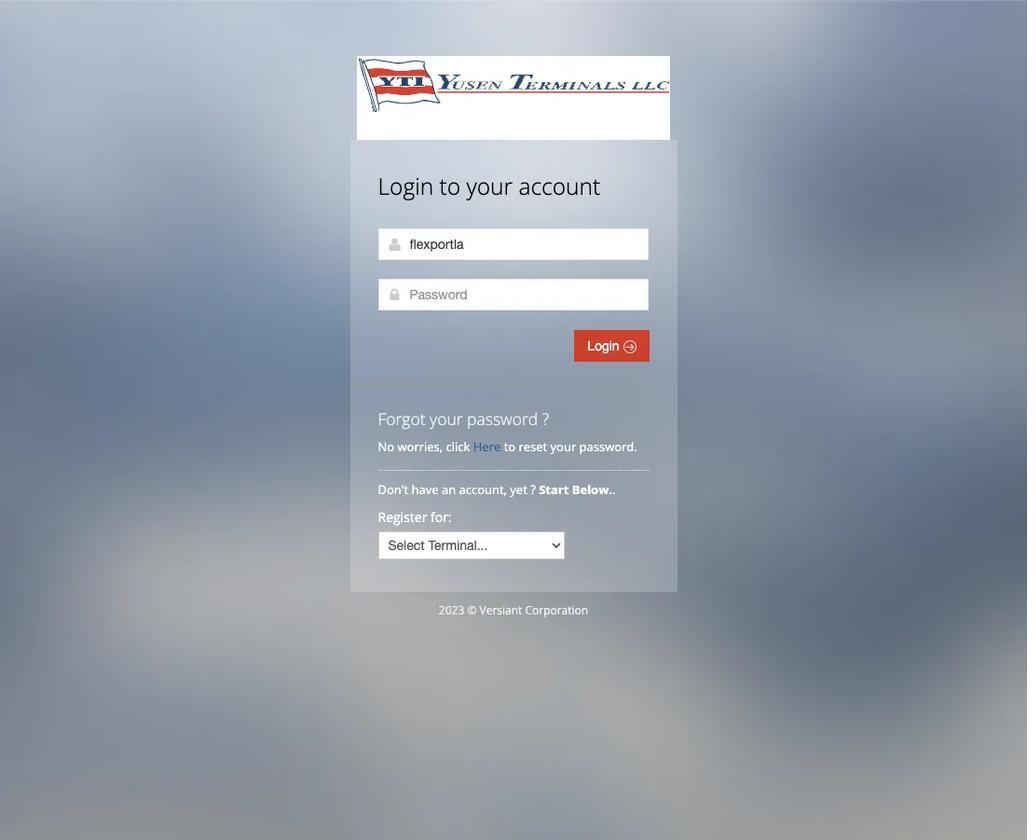 Task type: locate. For each thing, give the bounding box(es) containing it.
Username text field
[[378, 229, 649, 260]]

your up click
[[430, 408, 463, 430]]

login inside button
[[588, 339, 624, 354]]

versiant
[[480, 603, 523, 618]]

0 horizontal spatial your
[[430, 408, 463, 430]]

login
[[378, 171, 434, 201], [588, 339, 624, 354]]

0 vertical spatial ?
[[543, 408, 550, 430]]

1 vertical spatial your
[[430, 408, 463, 430]]

register
[[378, 508, 428, 526]]

0 vertical spatial login
[[378, 171, 434, 201]]

? inside forgot your password ? no worries, click here to reset your password.
[[543, 408, 550, 430]]

don't have an account, yet ? start below. .
[[378, 481, 619, 498]]

1 horizontal spatial your
[[467, 171, 513, 201]]

1 horizontal spatial to
[[504, 438, 516, 455]]

an
[[442, 481, 456, 498]]

yet
[[511, 481, 528, 498]]

? right yet
[[531, 481, 536, 498]]

to right here
[[504, 438, 516, 455]]

here
[[474, 438, 501, 455]]

1 vertical spatial ?
[[531, 481, 536, 498]]

your
[[467, 171, 513, 201], [430, 408, 463, 430], [551, 438, 577, 455]]

start
[[539, 481, 569, 498]]

your up the username text box
[[467, 171, 513, 201]]

2 horizontal spatial your
[[551, 438, 577, 455]]

1 vertical spatial login
[[588, 339, 624, 354]]

?
[[543, 408, 550, 430], [531, 481, 536, 498]]

to
[[440, 171, 461, 201], [504, 438, 516, 455]]

Password password field
[[378, 279, 649, 311]]

your right reset
[[551, 438, 577, 455]]

lock image
[[388, 287, 402, 302]]

click
[[446, 438, 470, 455]]

2 vertical spatial your
[[551, 438, 577, 455]]

0 vertical spatial to
[[440, 171, 461, 201]]

0 horizontal spatial to
[[440, 171, 461, 201]]

0 horizontal spatial login
[[378, 171, 434, 201]]

login for login
[[588, 339, 624, 354]]

here link
[[474, 438, 501, 455]]

.
[[613, 481, 616, 498]]

no
[[378, 438, 395, 455]]

1 horizontal spatial ?
[[543, 408, 550, 430]]

login to your account
[[378, 171, 601, 201]]

1 horizontal spatial login
[[588, 339, 624, 354]]

to up the username text box
[[440, 171, 461, 201]]

1 vertical spatial to
[[504, 438, 516, 455]]

0 horizontal spatial ?
[[531, 481, 536, 498]]

user image
[[388, 237, 402, 252]]

password
[[467, 408, 538, 430]]

to inside forgot your password ? no worries, click here to reset your password.
[[504, 438, 516, 455]]

2023
[[439, 603, 465, 618]]

? up reset
[[543, 408, 550, 430]]



Task type: describe. For each thing, give the bounding box(es) containing it.
login for login to your account
[[378, 171, 434, 201]]

©
[[468, 603, 477, 618]]

account
[[519, 171, 601, 201]]

forgot
[[378, 408, 426, 430]]

reset
[[519, 438, 548, 455]]

have
[[412, 481, 439, 498]]

for:
[[431, 508, 452, 526]]

account,
[[459, 481, 507, 498]]

password.
[[580, 438, 638, 455]]

corporation
[[526, 603, 589, 618]]

below.
[[572, 481, 613, 498]]

register for:
[[378, 508, 452, 526]]

worries,
[[398, 438, 443, 455]]

login button
[[575, 330, 650, 362]]

2023 © versiant corporation
[[439, 603, 589, 618]]

0 vertical spatial your
[[467, 171, 513, 201]]

don't
[[378, 481, 409, 498]]

swapright image
[[624, 340, 637, 354]]

forgot your password ? no worries, click here to reset your password.
[[378, 408, 638, 455]]



Task type: vqa. For each thing, say whether or not it's contained in the screenshot.
first Please
no



